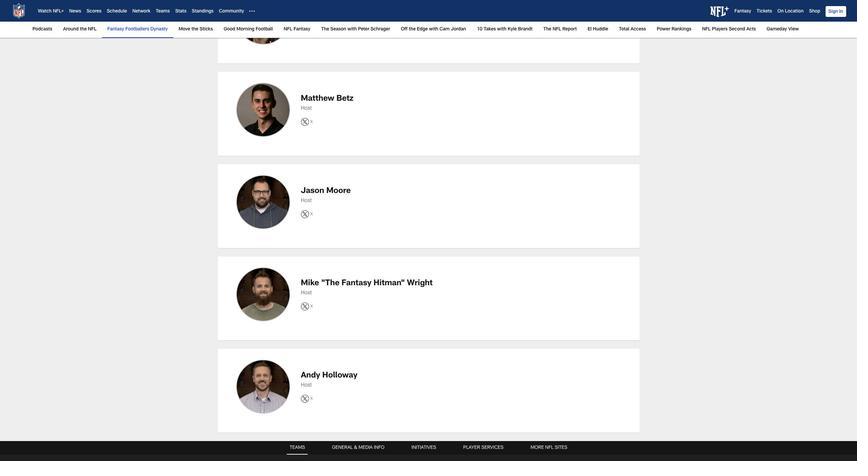 Task type: describe. For each thing, give the bounding box(es) containing it.
shop link
[[810, 9, 821, 14]]

jason
[[301, 187, 325, 195]]

more nfl sites
[[531, 446, 568, 450]]

football
[[256, 27, 273, 32]]

twitter image for matthew
[[301, 118, 309, 126]]

the season with peter schrager link
[[319, 22, 393, 37]]

x link for mike "the fantasy hitman" wright
[[301, 303, 313, 311]]

the for the nfl report
[[544, 27, 552, 32]]

nfl fantasy link
[[281, 22, 313, 37]]

the nfl report
[[544, 27, 577, 32]]

off the edge with cam jordan
[[401, 27, 466, 32]]

nfl left report
[[553, 27, 562, 32]]

brandt
[[518, 27, 533, 32]]

fantasy footballers dynasty
[[107, 27, 168, 32]]

standings
[[192, 9, 214, 14]]

nfl shield image
[[11, 3, 27, 19]]

total
[[619, 27, 630, 32]]

move the sticks
[[179, 27, 213, 32]]

podcasts
[[32, 27, 52, 32]]

takes
[[484, 27, 496, 32]]

the for move
[[192, 27, 198, 32]]

fantasy link
[[735, 9, 752, 14]]

10 takes with kyle brandt link
[[474, 22, 536, 37]]

headshot picture of mike "the fantasy hitman" wright image
[[237, 268, 290, 321]]

around the nfl link
[[60, 22, 99, 37]]

schedule link
[[107, 9, 127, 14]]

general
[[332, 446, 353, 450]]

with for 10
[[498, 27, 507, 32]]

sites
[[555, 446, 568, 450]]

holloway
[[323, 372, 358, 380]]

andy
[[301, 372, 321, 380]]

network
[[132, 9, 151, 14]]

schedule
[[107, 9, 127, 14]]

location
[[786, 9, 804, 14]]

network link
[[132, 9, 151, 14]]

fantasy footballers dynasty link
[[105, 22, 171, 37]]

community link
[[219, 9, 244, 14]]

x for jason
[[311, 212, 313, 216]]

wright
[[407, 280, 433, 288]]

report
[[563, 27, 577, 32]]

betz
[[337, 95, 354, 103]]

nfl+ image
[[711, 6, 730, 17]]

the season with peter schrager
[[321, 27, 390, 32]]

nfl fantasy
[[284, 27, 311, 32]]

mike
[[301, 280, 319, 288]]

tab list containing teams
[[0, 441, 858, 461]]

dynasty
[[151, 27, 168, 32]]

players
[[713, 27, 728, 32]]

community
[[219, 9, 244, 14]]

the nfl report link
[[541, 22, 580, 37]]

el huddle
[[588, 27, 609, 32]]

view
[[789, 27, 799, 32]]

10
[[477, 27, 483, 32]]

nfl inside the more nfl sites button
[[546, 446, 554, 450]]

nfl+
[[53, 9, 64, 14]]

scores
[[87, 9, 102, 14]]

headshot picture of jason moore image
[[237, 176, 290, 229]]

power rankings link
[[655, 22, 695, 37]]

edge
[[417, 27, 428, 32]]

x for matthew
[[311, 120, 313, 124]]

with for the
[[348, 27, 357, 32]]

the for off
[[409, 27, 416, 32]]

stats
[[175, 9, 187, 14]]

nfl players second acts link
[[700, 22, 759, 37]]

the for around
[[80, 27, 87, 32]]

player services button
[[461, 441, 507, 455]]

teams for teams "button"
[[290, 446, 305, 450]]

player services
[[464, 446, 504, 450]]

sign in
[[829, 9, 844, 14]]

2 with from the left
[[429, 27, 439, 32]]

general & media info button
[[330, 441, 387, 455]]

host for matthew
[[301, 106, 312, 111]]

10 takes with kyle brandt
[[477, 27, 533, 32]]

headshot picture of matthew betz image
[[237, 84, 290, 136]]

jordan
[[451, 27, 466, 32]]

nfl down 'scores'
[[88, 27, 97, 32]]

banner containing watch nfl+
[[0, 0, 858, 38]]

power
[[657, 27, 671, 32]]

total access
[[619, 27, 647, 32]]

1 x from the top
[[311, 28, 313, 32]]

on location
[[778, 9, 804, 14]]

twitter image for mike
[[301, 303, 309, 311]]

gameday
[[767, 27, 788, 32]]

teams for teams link
[[156, 9, 170, 14]]

shop
[[810, 9, 821, 14]]



Task type: vqa. For each thing, say whether or not it's contained in the screenshot.
leftmost with
yes



Task type: locate. For each thing, give the bounding box(es) containing it.
the inside the nfl report link
[[544, 27, 552, 32]]

host inside matthew betz host
[[301, 106, 312, 111]]

0 horizontal spatial the
[[321, 27, 329, 32]]

0 vertical spatial twitter image
[[301, 26, 309, 34]]

3 x link from the top
[[301, 210, 313, 218]]

news
[[69, 9, 81, 14]]

morning
[[237, 27, 255, 32]]

huddle
[[593, 27, 609, 32]]

sign in button
[[826, 6, 847, 17]]

host inside mike "the fantasy hitman" wright host
[[301, 291, 312, 296]]

nfl left players
[[703, 27, 711, 32]]

matthew
[[301, 95, 335, 103]]

5 x link from the top
[[301, 395, 313, 403]]

hitman"
[[374, 280, 405, 288]]

0 horizontal spatial with
[[348, 27, 357, 32]]

nfl right football
[[284, 27, 293, 32]]

tab list
[[0, 441, 858, 461]]

host down matthew
[[301, 106, 312, 111]]

andy holloway host
[[301, 372, 358, 388]]

x down matthew
[[311, 120, 313, 124]]

more nfl sites button
[[528, 441, 571, 455]]

on location link
[[778, 9, 804, 14]]

gameday view link
[[765, 22, 802, 37]]

1 horizontal spatial the
[[544, 27, 552, 32]]

1 the from the left
[[80, 27, 87, 32]]

nfl
[[88, 27, 97, 32], [284, 27, 293, 32], [553, 27, 562, 32], [703, 27, 711, 32], [546, 446, 554, 450]]

2 horizontal spatial with
[[498, 27, 507, 32]]

teams button
[[287, 441, 308, 455]]

x for andy
[[311, 397, 313, 401]]

1 vertical spatial twitter image
[[301, 210, 309, 218]]

headshot picture of andy holloway image
[[237, 360, 290, 413]]

2 the from the left
[[544, 27, 552, 32]]

3 the from the left
[[409, 27, 416, 32]]

kyle
[[508, 27, 517, 32]]

nfl left 'sites' on the right
[[546, 446, 554, 450]]

x link left season
[[301, 26, 313, 34]]

fantasy inside mike "the fantasy hitman" wright host
[[342, 280, 372, 288]]

watch nfl+
[[38, 9, 64, 14]]

x link for matthew betz
[[301, 118, 313, 126]]

good
[[224, 27, 235, 32]]

acts
[[747, 27, 757, 32]]

twitter image down the andy
[[301, 395, 309, 403]]

1 horizontal spatial teams
[[290, 446, 305, 450]]

sign
[[829, 9, 839, 14]]

x down "jason"
[[311, 212, 313, 216]]

good morning football link
[[221, 22, 276, 37]]

1 the from the left
[[321, 27, 329, 32]]

3 x from the top
[[311, 212, 313, 216]]

power rankings
[[657, 27, 692, 32]]

1 horizontal spatial with
[[429, 27, 439, 32]]

second
[[729, 27, 746, 32]]

watch nfl+ link
[[38, 9, 64, 14]]

moore
[[327, 187, 351, 195]]

2 the from the left
[[192, 27, 198, 32]]

services
[[482, 446, 504, 450]]

info
[[374, 446, 385, 450]]

with left kyle
[[498, 27, 507, 32]]

with left peter
[[348, 27, 357, 32]]

host down mike
[[301, 291, 312, 296]]

access
[[631, 27, 647, 32]]

stats link
[[175, 9, 187, 14]]

rankings
[[672, 27, 692, 32]]

2 horizontal spatial the
[[409, 27, 416, 32]]

2 twitter image from the top
[[301, 395, 309, 403]]

dots image
[[250, 8, 255, 14]]

footer
[[0, 441, 858, 461]]

x
[[311, 28, 313, 32], [311, 120, 313, 124], [311, 212, 313, 216], [311, 304, 313, 309], [311, 397, 313, 401]]

with
[[348, 27, 357, 32], [429, 27, 439, 32], [498, 27, 507, 32]]

1 x link from the top
[[301, 26, 313, 34]]

with left cam
[[429, 27, 439, 32]]

el huddle link
[[585, 22, 611, 37]]

0 vertical spatial twitter image
[[301, 118, 309, 126]]

initiatives
[[412, 446, 437, 450]]

x link down matthew
[[301, 118, 313, 126]]

move the sticks link
[[176, 22, 216, 37]]

general & media info
[[332, 446, 385, 450]]

teams inside "button"
[[290, 446, 305, 450]]

1 horizontal spatial the
[[192, 27, 198, 32]]

2 twitter image from the top
[[301, 210, 309, 218]]

move
[[179, 27, 190, 32]]

twitter image for jason
[[301, 210, 309, 218]]

nfl inside nfl players second acts link
[[703, 27, 711, 32]]

banner
[[0, 0, 858, 38]]

nfl inside nfl fantasy link
[[284, 27, 293, 32]]

1 host from the top
[[301, 106, 312, 111]]

host for jason
[[301, 198, 312, 204]]

0 horizontal spatial the
[[80, 27, 87, 32]]

1 vertical spatial twitter image
[[301, 395, 309, 403]]

twitter image left season
[[301, 26, 309, 34]]

sticks
[[200, 27, 213, 32]]

x link
[[301, 26, 313, 34], [301, 118, 313, 126], [301, 210, 313, 218], [301, 303, 313, 311], [301, 395, 313, 403]]

1 twitter image from the top
[[301, 26, 309, 34]]

1 vertical spatial teams
[[290, 446, 305, 450]]

twitter image down "jason"
[[301, 210, 309, 218]]

player
[[464, 446, 481, 450]]

x left season
[[311, 28, 313, 32]]

good morning football
[[224, 27, 273, 32]]

off the edge with cam jordan link
[[398, 22, 469, 37]]

season
[[331, 27, 347, 32]]

0 vertical spatial teams
[[156, 9, 170, 14]]

headshot picture of kyle borgognoni image
[[237, 0, 290, 44]]

twitter image down matthew
[[301, 118, 309, 126]]

twitter image
[[301, 26, 309, 34], [301, 210, 309, 218], [301, 303, 309, 311]]

teams
[[156, 9, 170, 14], [290, 446, 305, 450]]

the for the season with peter schrager
[[321, 27, 329, 32]]

3 with from the left
[[498, 27, 507, 32]]

2 x link from the top
[[301, 118, 313, 126]]

x link for andy holloway
[[301, 395, 313, 403]]

jason moore host
[[301, 187, 351, 204]]

host inside andy holloway host
[[301, 383, 312, 388]]

the right the around
[[80, 27, 87, 32]]

cam
[[440, 27, 450, 32]]

peter
[[358, 27, 370, 32]]

4 x from the top
[[311, 304, 313, 309]]

x link for jason moore
[[301, 210, 313, 218]]

2 host from the top
[[301, 198, 312, 204]]

initiatives button
[[409, 441, 439, 455]]

1 twitter image from the top
[[301, 118, 309, 126]]

around
[[63, 27, 79, 32]]

off
[[401, 27, 408, 32]]

twitter image down mike
[[301, 303, 309, 311]]

x link down mike
[[301, 303, 313, 311]]

teams inside banner
[[156, 9, 170, 14]]

footballers
[[125, 27, 149, 32]]

host inside jason moore host
[[301, 198, 312, 204]]

&
[[354, 446, 358, 450]]

twitter image
[[301, 118, 309, 126], [301, 395, 309, 403]]

standings link
[[192, 9, 214, 14]]

4 x link from the top
[[301, 303, 313, 311]]

matthew betz host
[[301, 95, 354, 111]]

the right move
[[192, 27, 198, 32]]

the right off
[[409, 27, 416, 32]]

the
[[80, 27, 87, 32], [192, 27, 198, 32], [409, 27, 416, 32]]

news link
[[69, 9, 81, 14]]

el
[[588, 27, 592, 32]]

teams link
[[156, 9, 170, 14]]

host down the andy
[[301, 383, 312, 388]]

5 x from the top
[[311, 397, 313, 401]]

footer containing teams
[[0, 441, 858, 461]]

mike "the fantasy hitman" wright host
[[301, 280, 433, 296]]

in
[[840, 9, 844, 14]]

around the nfl
[[63, 27, 97, 32]]

scores link
[[87, 9, 102, 14]]

host down "jason"
[[301, 198, 312, 204]]

the right brandt
[[544, 27, 552, 32]]

"the
[[321, 280, 340, 288]]

x link down the andy
[[301, 395, 313, 403]]

navigation
[[0, 455, 858, 461]]

media
[[359, 446, 373, 450]]

3 host from the top
[[301, 291, 312, 296]]

watch
[[38, 9, 52, 14]]

0 horizontal spatial teams
[[156, 9, 170, 14]]

2 x from the top
[[311, 120, 313, 124]]

x for mike
[[311, 304, 313, 309]]

twitter image for andy
[[301, 395, 309, 403]]

nfl players second acts
[[703, 27, 757, 32]]

4 host from the top
[[301, 383, 312, 388]]

gameday view
[[767, 27, 799, 32]]

tickets link
[[757, 9, 773, 14]]

the inside the season with peter schrager link
[[321, 27, 329, 32]]

host for andy
[[301, 383, 312, 388]]

x down mike
[[311, 304, 313, 309]]

3 twitter image from the top
[[301, 303, 309, 311]]

total access link
[[617, 22, 649, 37]]

x down the andy
[[311, 397, 313, 401]]

2 vertical spatial twitter image
[[301, 303, 309, 311]]

the left season
[[321, 27, 329, 32]]

x link down "jason"
[[301, 210, 313, 218]]

tickets
[[757, 9, 773, 14]]

1 with from the left
[[348, 27, 357, 32]]



